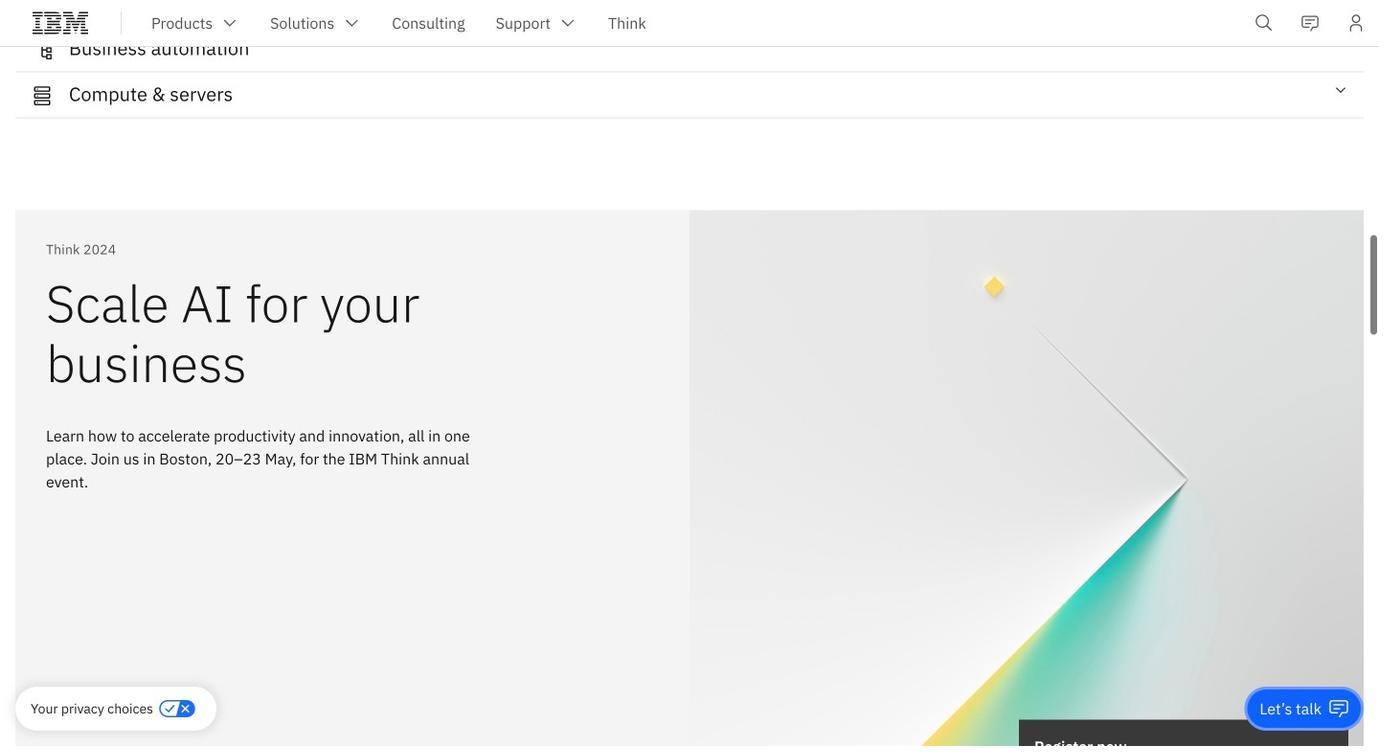 Task type: describe. For each thing, give the bounding box(es) containing it.
your privacy choices element
[[31, 698, 153, 719]]

let's talk element
[[1260, 698, 1322, 719]]



